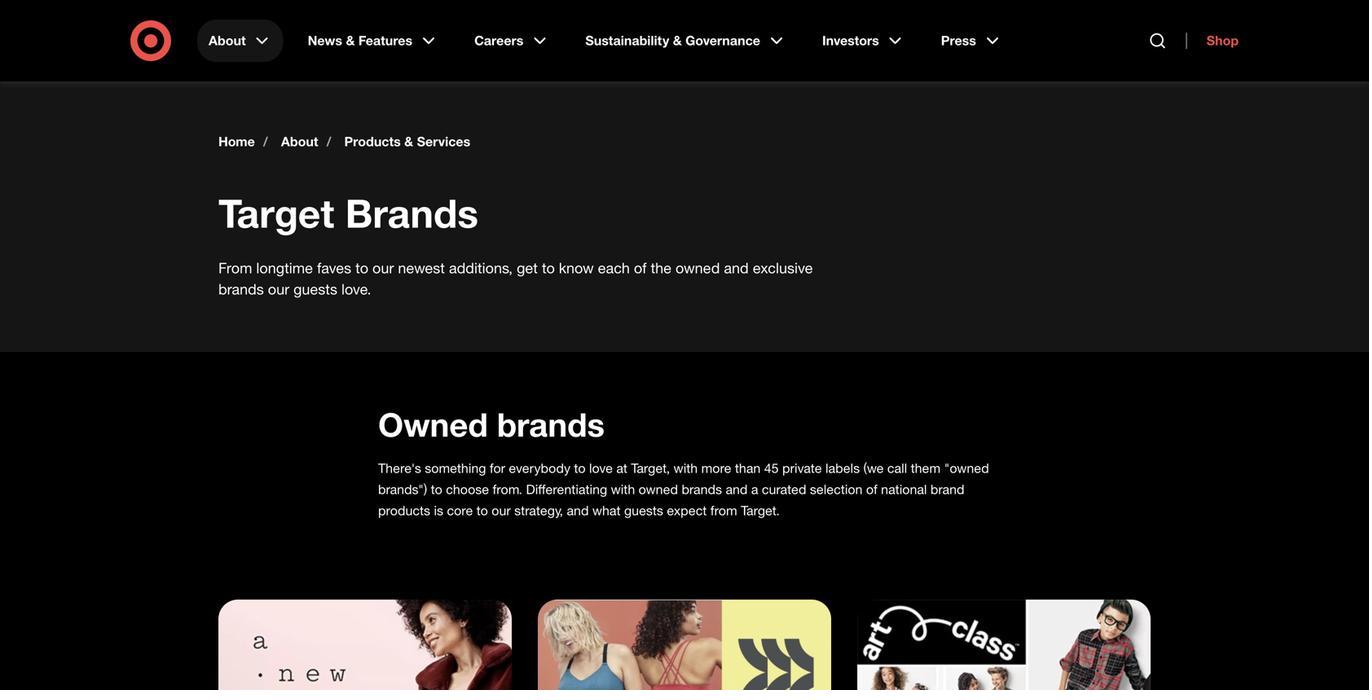 Task type: describe. For each thing, give the bounding box(es) containing it.
from
[[711, 503, 737, 519]]

of inside there's something for everybody to love at target, with more than 45 private labels (we call them "owned brands") to choose from. differentiating with owned brands and a curated selection of national brand products is core to our strategy, and what guests expect from target.
[[866, 482, 878, 498]]

investors link
[[811, 20, 917, 62]]

news & features
[[308, 33, 412, 48]]

faves
[[317, 259, 351, 277]]

exclusive
[[753, 259, 813, 277]]

brands")
[[378, 482, 427, 498]]

sustainability & governance
[[585, 33, 760, 48]]

longtime
[[256, 259, 313, 277]]

them
[[911, 460, 941, 476]]

something
[[425, 460, 486, 476]]

0 vertical spatial our
[[372, 259, 394, 277]]

brands inside from longtime faves to our newest additions, get to know each of the owned and exclusive brands our guests love.
[[218, 280, 264, 298]]

a collage of a man and a woman image
[[857, 600, 1151, 690]]

to right get
[[542, 259, 555, 277]]

services
[[417, 134, 470, 150]]

additions,
[[449, 259, 513, 277]]

choose
[[446, 482, 489, 498]]

1 vertical spatial and
[[726, 482, 748, 498]]

labels
[[826, 460, 860, 476]]

products
[[378, 503, 430, 519]]

home
[[218, 134, 255, 150]]

and inside from longtime faves to our newest additions, get to know each of the owned and exclusive brands our guests love.
[[724, 259, 749, 277]]

a woman kissing another woman image
[[538, 600, 831, 690]]

than
[[735, 460, 761, 476]]

0 vertical spatial with
[[674, 460, 698, 476]]

press link
[[930, 20, 1014, 62]]

press
[[941, 33, 976, 48]]

to up love.
[[355, 259, 368, 277]]

the
[[651, 259, 672, 277]]

2 vertical spatial and
[[567, 503, 589, 519]]

newest
[[398, 259, 445, 277]]

45
[[764, 460, 779, 476]]

differentiating
[[526, 482, 607, 498]]

selection
[[810, 482, 863, 498]]

guests inside there's something for everybody to love at target, with more than 45 private labels (we call them "owned brands") to choose from. differentiating with owned brands and a curated selection of national brand products is core to our strategy, and what guests expect from target.
[[624, 503, 663, 519]]

0 horizontal spatial with
[[611, 482, 635, 498]]

owned inside there's something for everybody to love at target, with more than 45 private labels (we call them "owned brands") to choose from. differentiating with owned brands and a curated selection of national brand products is core to our strategy, and what guests expect from target.
[[639, 482, 678, 498]]

governance
[[686, 33, 760, 48]]

core
[[447, 503, 473, 519]]

everybody
[[509, 460, 570, 476]]

shop
[[1207, 33, 1239, 48]]

from longtime faves to our newest additions, get to know each of the owned and exclusive brands our guests love.
[[218, 259, 813, 298]]

(we
[[864, 460, 884, 476]]

each
[[598, 259, 630, 277]]

guests inside from longtime faves to our newest additions, get to know each of the owned and exclusive brands our guests love.
[[293, 280, 337, 298]]

products & services
[[344, 134, 470, 150]]

owned brands
[[378, 405, 605, 445]]



Task type: vqa. For each thing, say whether or not it's contained in the screenshot.
the "know"
yes



Task type: locate. For each thing, give the bounding box(es) containing it.
our down longtime
[[268, 280, 289, 298]]

0 vertical spatial and
[[724, 259, 749, 277]]

features
[[358, 33, 412, 48]]

and left a
[[726, 482, 748, 498]]

& inside 'link'
[[346, 33, 355, 48]]

2 vertical spatial our
[[492, 503, 511, 519]]

guests right what
[[624, 503, 663, 519]]

shop link
[[1186, 33, 1239, 49]]

target.
[[741, 503, 780, 519]]

target brands
[[218, 189, 478, 237]]

owned right the
[[676, 259, 720, 277]]

brand
[[931, 482, 965, 498]]

1 vertical spatial of
[[866, 482, 878, 498]]

to
[[355, 259, 368, 277], [542, 259, 555, 277], [574, 460, 586, 476], [431, 482, 442, 498], [477, 503, 488, 519]]

brands
[[345, 189, 478, 237]]

about inside about link
[[209, 33, 246, 48]]

0 vertical spatial brands
[[218, 280, 264, 298]]

1 horizontal spatial our
[[372, 259, 394, 277]]

& for products
[[404, 134, 413, 150]]

brands inside there's something for everybody to love at target, with more than 45 private labels (we call them "owned brands") to choose from. differentiating with owned brands and a curated selection of national brand products is core to our strategy, and what guests expect from target.
[[682, 482, 722, 498]]

more
[[701, 460, 731, 476]]

for
[[490, 460, 505, 476]]

what
[[592, 503, 621, 519]]

0 horizontal spatial guests
[[293, 280, 337, 298]]

1 vertical spatial our
[[268, 280, 289, 298]]

expect
[[667, 503, 707, 519]]

of down (we
[[866, 482, 878, 498]]

1 vertical spatial about link
[[281, 134, 318, 150]]

&
[[346, 33, 355, 48], [673, 33, 682, 48], [404, 134, 413, 150]]

with left more
[[674, 460, 698, 476]]

know
[[559, 259, 594, 277]]

& left the services
[[404, 134, 413, 150]]

from.
[[493, 482, 522, 498]]

national
[[881, 482, 927, 498]]

owned down target,
[[639, 482, 678, 498]]

of inside from longtime faves to our newest additions, get to know each of the owned and exclusive brands our guests love.
[[634, 259, 647, 277]]

and left exclusive
[[724, 259, 749, 277]]

brands down more
[[682, 482, 722, 498]]

a person with curly hair image
[[218, 600, 512, 690]]

owned
[[378, 405, 488, 445]]

0 horizontal spatial &
[[346, 33, 355, 48]]

owned inside from longtime faves to our newest additions, get to know each of the owned and exclusive brands our guests love.
[[676, 259, 720, 277]]

"owned
[[944, 460, 989, 476]]

call
[[887, 460, 907, 476]]

1 vertical spatial with
[[611, 482, 635, 498]]

guests down faves
[[293, 280, 337, 298]]

2 horizontal spatial brands
[[682, 482, 722, 498]]

news
[[308, 33, 342, 48]]

with
[[674, 460, 698, 476], [611, 482, 635, 498]]

and down differentiating
[[567, 503, 589, 519]]

to right core
[[477, 503, 488, 519]]

1 horizontal spatial of
[[866, 482, 878, 498]]

from
[[218, 259, 252, 277]]

careers link
[[463, 20, 561, 62]]

& right news
[[346, 33, 355, 48]]

sustainability
[[585, 33, 669, 48]]

guests
[[293, 280, 337, 298], [624, 503, 663, 519]]

0 vertical spatial owned
[[676, 259, 720, 277]]

0 vertical spatial about
[[209, 33, 246, 48]]

brands
[[218, 280, 264, 298], [497, 405, 605, 445], [682, 482, 722, 498]]

our
[[372, 259, 394, 277], [268, 280, 289, 298], [492, 503, 511, 519]]

private
[[782, 460, 822, 476]]

sustainability & governance link
[[574, 20, 798, 62]]

about for bottommost about link
[[281, 134, 318, 150]]

our down from.
[[492, 503, 511, 519]]

a
[[751, 482, 758, 498]]

curated
[[762, 482, 806, 498]]

1 horizontal spatial with
[[674, 460, 698, 476]]

and
[[724, 259, 749, 277], [726, 482, 748, 498], [567, 503, 589, 519]]

2 vertical spatial brands
[[682, 482, 722, 498]]

at
[[616, 460, 628, 476]]

& for sustainability
[[673, 33, 682, 48]]

0 horizontal spatial brands
[[218, 280, 264, 298]]

to up is
[[431, 482, 442, 498]]

1 vertical spatial owned
[[639, 482, 678, 498]]

to left love
[[574, 460, 586, 476]]

1 vertical spatial guests
[[624, 503, 663, 519]]

investors
[[822, 33, 879, 48]]

1 horizontal spatial brands
[[497, 405, 605, 445]]

1 horizontal spatial guests
[[624, 503, 663, 519]]

about
[[209, 33, 246, 48], [281, 134, 318, 150]]

there's
[[378, 460, 421, 476]]

there's something for everybody to love at target, with more than 45 private labels (we call them "owned brands") to choose from. differentiating with owned brands and a curated selection of national brand products is core to our strategy, and what guests expect from target.
[[378, 460, 989, 519]]

news & features link
[[296, 20, 450, 62]]

is
[[434, 503, 443, 519]]

brands up everybody
[[497, 405, 605, 445]]

0 horizontal spatial of
[[634, 259, 647, 277]]

0 vertical spatial guests
[[293, 280, 337, 298]]

0 vertical spatial of
[[634, 259, 647, 277]]

0 vertical spatial about link
[[197, 20, 283, 62]]

of left the
[[634, 259, 647, 277]]

target
[[218, 189, 334, 237]]

our inside there's something for everybody to love at target, with more than 45 private labels (we call them "owned brands") to choose from. differentiating with owned brands and a curated selection of national brand products is core to our strategy, and what guests expect from target.
[[492, 503, 511, 519]]

1 horizontal spatial &
[[404, 134, 413, 150]]

of
[[634, 259, 647, 277], [866, 482, 878, 498]]

careers
[[474, 33, 524, 48]]

target,
[[631, 460, 670, 476]]

& left governance
[[673, 33, 682, 48]]

products
[[344, 134, 401, 150]]

owned
[[676, 259, 720, 277], [639, 482, 678, 498]]

home link
[[218, 134, 255, 150]]

get
[[517, 259, 538, 277]]

about link
[[197, 20, 283, 62], [281, 134, 318, 150]]

2 horizontal spatial &
[[673, 33, 682, 48]]

0 horizontal spatial our
[[268, 280, 289, 298]]

love
[[589, 460, 613, 476]]

0 horizontal spatial about
[[209, 33, 246, 48]]

products & services link
[[344, 134, 470, 150]]

2 horizontal spatial our
[[492, 503, 511, 519]]

1 vertical spatial about
[[281, 134, 318, 150]]

about for about link to the top
[[209, 33, 246, 48]]

1 vertical spatial brands
[[497, 405, 605, 445]]

with down at
[[611, 482, 635, 498]]

our left newest
[[372, 259, 394, 277]]

strategy,
[[514, 503, 563, 519]]

brands down 'from'
[[218, 280, 264, 298]]

love.
[[341, 280, 371, 298]]

& for news
[[346, 33, 355, 48]]

1 horizontal spatial about
[[281, 134, 318, 150]]



